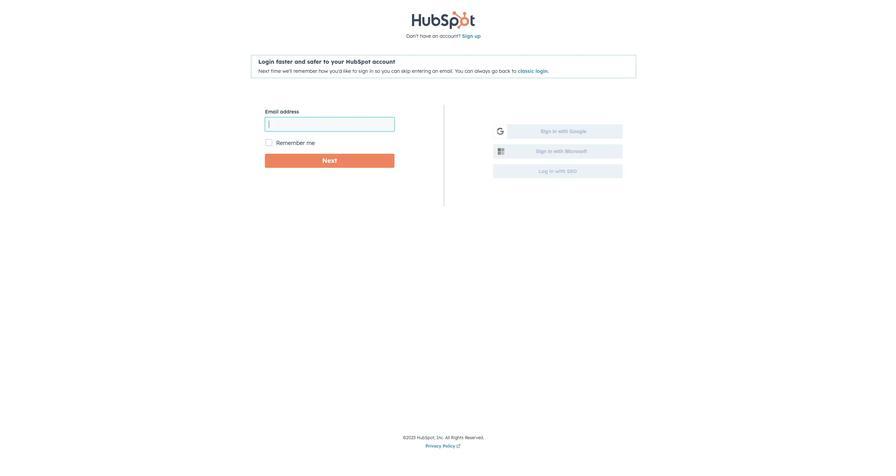Task type: describe. For each thing, give the bounding box(es) containing it.
safer
[[307, 58, 322, 65]]

remember me
[[276, 139, 315, 146]]

.
[[548, 68, 549, 74]]

how
[[319, 68, 328, 74]]

address
[[280, 109, 299, 115]]

sign in with microsoft button
[[494, 144, 623, 159]]

1 an from the top
[[433, 33, 439, 39]]

2 horizontal spatial to
[[512, 68, 517, 74]]

time
[[271, 68, 281, 74]]

have
[[420, 33, 431, 39]]

we'll
[[283, 68, 292, 74]]

sso
[[567, 168, 577, 174]]

sign for sign in with microsoft
[[537, 149, 547, 154]]

log in with sso
[[539, 168, 577, 174]]

like
[[344, 68, 351, 74]]

next inside next button
[[323, 157, 337, 165]]

rights
[[451, 435, 464, 440]]

back
[[500, 68, 511, 74]]

login
[[259, 58, 275, 65]]

link opens in a new window image
[[457, 443, 461, 451]]

with for google
[[559, 129, 569, 134]]

email.
[[440, 68, 454, 74]]

hubspot
[[346, 58, 371, 65]]

always
[[475, 68, 491, 74]]

in for log in with sso
[[550, 168, 554, 174]]

you'd
[[330, 68, 342, 74]]

sign in with microsoft
[[537, 149, 588, 154]]

in for sign in with google
[[553, 129, 557, 134]]

link opens in a new window image
[[457, 445, 461, 449]]

hubspot,
[[417, 435, 436, 440]]

account?
[[440, 33, 461, 39]]

an inside login faster and safer to your hubspot account next time we'll remember how you'd like to sign in so you can skip entering an email. you can always go back to classic login .
[[433, 68, 439, 74]]

login faster and safer to your hubspot account next time we'll remember how you'd like to sign in so you can skip entering an email. you can always go back to classic login .
[[259, 58, 549, 74]]

login
[[536, 68, 548, 74]]

Email address email field
[[265, 117, 395, 131]]

log
[[539, 168, 548, 174]]

and
[[295, 58, 306, 65]]

your
[[331, 58, 344, 65]]



Task type: vqa. For each thing, say whether or not it's contained in the screenshot.
with related to Google
yes



Task type: locate. For each thing, give the bounding box(es) containing it.
1 vertical spatial sign
[[541, 129, 552, 134]]

0 horizontal spatial next
[[259, 68, 270, 74]]

with left microsoft
[[554, 149, 564, 154]]

1 vertical spatial an
[[433, 68, 439, 74]]

0 vertical spatial an
[[433, 33, 439, 39]]

0 vertical spatial with
[[559, 129, 569, 134]]

privacy policy
[[426, 444, 456, 449]]

can
[[392, 68, 400, 74], [465, 68, 474, 74]]

inc.
[[437, 435, 444, 440]]

go
[[492, 68, 498, 74]]

an
[[433, 33, 439, 39], [433, 68, 439, 74]]

in inside login faster and safer to your hubspot account next time we'll remember how you'd like to sign in so you can skip entering an email. you can always go back to classic login .
[[370, 68, 374, 74]]

up
[[475, 33, 481, 39]]

0 horizontal spatial can
[[392, 68, 400, 74]]

sign
[[359, 68, 368, 74]]

entering
[[412, 68, 431, 74]]

an left email.
[[433, 68, 439, 74]]

classic login button
[[518, 68, 548, 74]]

2 vertical spatial sign
[[537, 149, 547, 154]]

privacy
[[426, 444, 442, 449]]

1 horizontal spatial can
[[465, 68, 474, 74]]

so
[[375, 68, 381, 74]]

in for sign in with microsoft
[[549, 149, 553, 154]]

next inside login faster and safer to your hubspot account next time we'll remember how you'd like to sign in so you can skip entering an email. you can always go back to classic login .
[[259, 68, 270, 74]]

privacy policy link
[[426, 443, 462, 451]]

next button
[[265, 154, 395, 168]]

an right have
[[433, 33, 439, 39]]

policy
[[443, 444, 456, 449]]

to
[[324, 58, 329, 65], [353, 68, 357, 74], [512, 68, 517, 74]]

0 horizontal spatial to
[[324, 58, 329, 65]]

sign for sign in with google
[[541, 129, 552, 134]]

log in with sso button
[[494, 164, 623, 178]]

can right the you on the left top of the page
[[392, 68, 400, 74]]

in inside sign in with microsoft button
[[549, 149, 553, 154]]

google
[[570, 129, 587, 134]]

you
[[382, 68, 390, 74]]

with left sso
[[556, 168, 566, 174]]

faster
[[276, 58, 293, 65]]

2 vertical spatial with
[[556, 168, 566, 174]]

remember
[[276, 139, 305, 146]]

you
[[455, 68, 464, 74]]

0 vertical spatial sign
[[463, 33, 473, 39]]

skip
[[402, 68, 411, 74]]

0 vertical spatial next
[[259, 68, 270, 74]]

sign in with google
[[541, 129, 587, 134]]

in right log
[[550, 168, 554, 174]]

1 horizontal spatial to
[[353, 68, 357, 74]]

don't
[[407, 33, 419, 39]]

classic
[[518, 68, 535, 74]]

2023
[[407, 435, 416, 440]]

email
[[265, 109, 279, 115]]

can right you
[[465, 68, 474, 74]]

©
[[403, 435, 407, 440]]

1 vertical spatial with
[[554, 149, 564, 154]]

email address
[[265, 109, 299, 115]]

sign up log
[[537, 149, 547, 154]]

with for sso
[[556, 168, 566, 174]]

remember
[[294, 68, 318, 74]]

microsoft
[[565, 149, 588, 154]]

2 an from the top
[[433, 68, 439, 74]]

sign
[[463, 33, 473, 39], [541, 129, 552, 134], [537, 149, 547, 154]]

in inside sign in with google button
[[553, 129, 557, 134]]

in left so
[[370, 68, 374, 74]]

1 horizontal spatial next
[[323, 157, 337, 165]]

to right like
[[353, 68, 357, 74]]

with inside button
[[556, 168, 566, 174]]

sign up sign in with microsoft button
[[541, 129, 552, 134]]

don't have an account? sign up
[[407, 33, 481, 39]]

next
[[259, 68, 270, 74], [323, 157, 337, 165]]

in
[[370, 68, 374, 74], [553, 129, 557, 134], [549, 149, 553, 154], [550, 168, 554, 174]]

me
[[307, 139, 315, 146]]

to right the 'back'
[[512, 68, 517, 74]]

sign left up
[[463, 33, 473, 39]]

in inside log in with sso button
[[550, 168, 554, 174]]

all
[[446, 435, 450, 440]]

sign up link
[[463, 33, 481, 39]]

with
[[559, 129, 569, 134], [554, 149, 564, 154], [556, 168, 566, 174]]

in up log in with sso button
[[549, 149, 553, 154]]

1 vertical spatial next
[[323, 157, 337, 165]]

sign in with google button
[[494, 124, 623, 139]]

account
[[373, 58, 396, 65]]

2 can from the left
[[465, 68, 474, 74]]

in up sign in with microsoft button
[[553, 129, 557, 134]]

with for microsoft
[[554, 149, 564, 154]]

reserved.
[[465, 435, 485, 440]]

with left google
[[559, 129, 569, 134]]

© 2023 hubspot, inc. all rights reserved.
[[403, 435, 485, 440]]

1 can from the left
[[392, 68, 400, 74]]

to up how
[[324, 58, 329, 65]]



